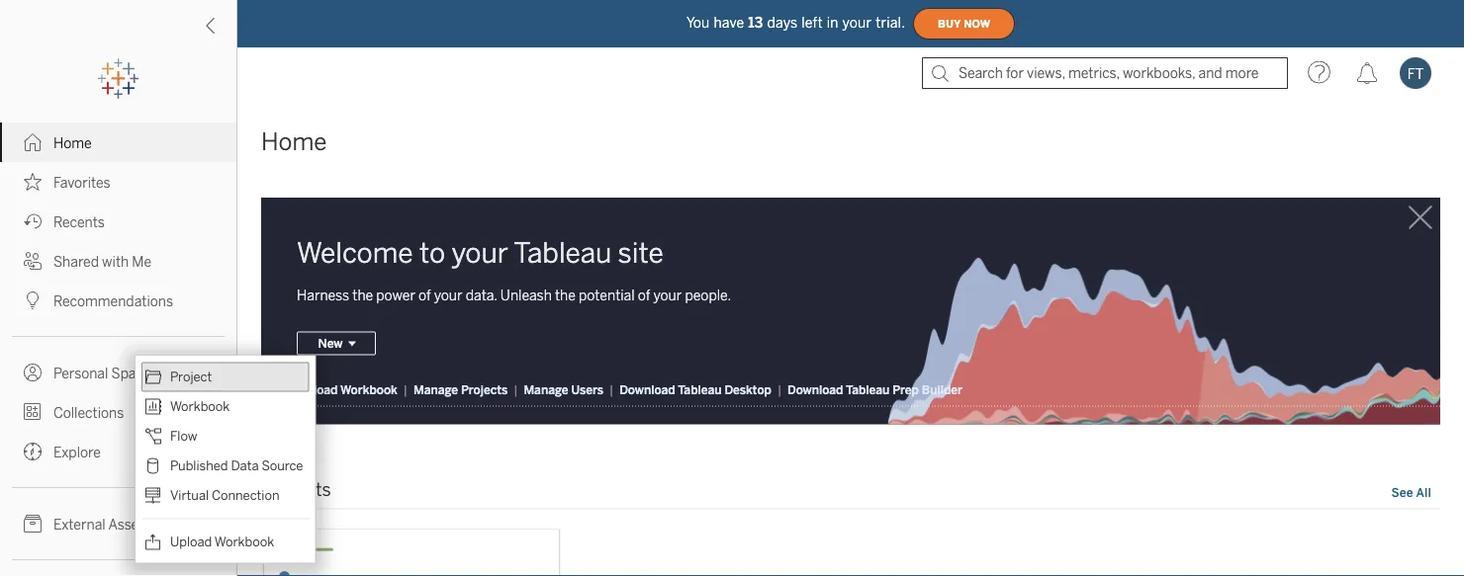 Task type: vqa. For each thing, say whether or not it's contained in the screenshot.
DATA.
yes



Task type: describe. For each thing, give the bounding box(es) containing it.
now
[[964, 18, 990, 30]]

see
[[1391, 486, 1413, 500]]

new
[[318, 336, 343, 351]]

people.
[[685, 287, 731, 304]]

2 of from the left
[[638, 287, 650, 304]]

published data source
[[170, 458, 303, 474]]

harness the power of your data. unleash the potential of your people.
[[297, 287, 731, 304]]

workbook for upload workbook
[[215, 535, 274, 550]]

external assets
[[53, 517, 151, 533]]

home link
[[0, 123, 236, 162]]

see all
[[1391, 486, 1431, 500]]

with
[[102, 254, 129, 270]]

13
[[748, 15, 763, 31]]

new button
[[297, 332, 376, 356]]

3 | from the left
[[609, 383, 614, 397]]

upload for upload workbook | manage projects | manage users | download tableau desktop | download tableau prep builder
[[298, 383, 338, 397]]

main navigation. press the up and down arrow keys to access links. element
[[0, 123, 236, 577]]

shared with me
[[53, 254, 152, 270]]

1 of from the left
[[419, 287, 431, 304]]

buy
[[938, 18, 961, 30]]

me
[[132, 254, 152, 270]]

in
[[827, 15, 839, 31]]

left
[[802, 15, 823, 31]]

explore
[[53, 445, 101, 461]]

your left data.
[[434, 287, 463, 304]]

your left people.
[[653, 287, 682, 304]]

0 horizontal spatial tableau
[[514, 236, 612, 270]]

desktop
[[725, 383, 771, 397]]

all
[[1416, 486, 1431, 500]]

2 manage from the left
[[524, 383, 568, 397]]

power
[[376, 287, 415, 304]]

to
[[419, 236, 445, 270]]

2 download from the left
[[787, 383, 843, 397]]

buy now button
[[913, 8, 1015, 40]]

1 horizontal spatial tableau
[[678, 383, 722, 397]]

2 | from the left
[[514, 383, 518, 397]]

upload workbook | manage projects | manage users | download tableau desktop | download tableau prep builder
[[298, 383, 963, 397]]

space
[[111, 366, 151, 382]]

unleash
[[500, 287, 552, 304]]

recents inside "link"
[[53, 214, 105, 230]]

days
[[767, 15, 798, 31]]

recommendations
[[53, 293, 173, 310]]

personal space
[[53, 366, 151, 382]]

download tableau desktop link
[[618, 382, 772, 398]]

1 horizontal spatial recents
[[265, 480, 331, 501]]

collections
[[53, 405, 124, 421]]

project
[[170, 369, 212, 385]]



Task type: locate. For each thing, give the bounding box(es) containing it.
assets
[[108, 517, 151, 533]]

source
[[262, 458, 303, 474]]

menu
[[136, 357, 315, 563]]

workbook down new popup button
[[340, 383, 397, 397]]

the left power
[[352, 287, 373, 304]]

1 horizontal spatial download
[[787, 383, 843, 397]]

external
[[53, 517, 106, 533]]

0 horizontal spatial of
[[419, 287, 431, 304]]

tableau up unleash
[[514, 236, 612, 270]]

shared
[[53, 254, 99, 270]]

collections link
[[0, 393, 236, 432]]

of right power
[[419, 287, 431, 304]]

0 horizontal spatial download
[[619, 383, 675, 397]]

of right potential
[[638, 287, 650, 304]]

1 vertical spatial recents
[[265, 480, 331, 501]]

builder
[[922, 383, 963, 397]]

manage projects link
[[412, 382, 509, 398]]

welcome
[[297, 236, 413, 270]]

recommendations link
[[0, 281, 236, 321]]

workbook for upload workbook | manage projects | manage users | download tableau desktop | download tableau prep builder
[[340, 383, 397, 397]]

data
[[231, 458, 259, 474]]

the
[[352, 287, 373, 304], [555, 287, 576, 304]]

1 download from the left
[[619, 383, 675, 397]]

personal space link
[[0, 353, 236, 393]]

1 vertical spatial workbook
[[170, 399, 230, 415]]

manage left "users"
[[524, 383, 568, 397]]

| right projects
[[514, 383, 518, 397]]

1 vertical spatial upload
[[170, 535, 212, 550]]

shared with me link
[[0, 241, 236, 281]]

home inside main navigation. press the up and down arrow keys to access links. element
[[53, 135, 92, 151]]

upload workbook
[[170, 535, 274, 550]]

you have 13 days left in your trial.
[[686, 15, 905, 31]]

1 horizontal spatial of
[[638, 287, 650, 304]]

see all link
[[1390, 483, 1432, 504]]

favorites link
[[0, 162, 236, 202]]

data.
[[466, 287, 497, 304]]

virtual connection
[[170, 488, 280, 504]]

recents up the shared
[[53, 214, 105, 230]]

manage
[[413, 383, 458, 397], [524, 383, 568, 397]]

upload
[[298, 383, 338, 397], [170, 535, 212, 550]]

0 vertical spatial upload
[[298, 383, 338, 397]]

menu containing project
[[136, 357, 315, 563]]

1 horizontal spatial home
[[261, 128, 327, 156]]

recents down source
[[265, 480, 331, 501]]

navigation panel element
[[0, 59, 236, 577]]

workbook down project
[[170, 399, 230, 415]]

upload down new
[[298, 383, 338, 397]]

potential
[[579, 287, 635, 304]]

| left manage projects link
[[403, 383, 408, 397]]

|
[[403, 383, 408, 397], [514, 383, 518, 397], [609, 383, 614, 397], [777, 383, 782, 397]]

0 horizontal spatial manage
[[413, 383, 458, 397]]

recents link
[[0, 202, 236, 241]]

workbook down connection
[[215, 535, 274, 550]]

welcome to your tableau site
[[297, 236, 664, 270]]

your up data.
[[451, 236, 508, 270]]

your
[[842, 15, 872, 31], [451, 236, 508, 270], [434, 287, 463, 304], [653, 287, 682, 304]]

workbook
[[340, 383, 397, 397], [170, 399, 230, 415], [215, 535, 274, 550]]

tableau left desktop
[[678, 383, 722, 397]]

of
[[419, 287, 431, 304], [638, 287, 650, 304]]

0 vertical spatial workbook
[[340, 383, 397, 397]]

download right desktop
[[787, 383, 843, 397]]

1 the from the left
[[352, 287, 373, 304]]

tableau left prep
[[846, 383, 890, 397]]

download tableau prep builder link
[[786, 382, 964, 398]]

0 horizontal spatial upload
[[170, 535, 212, 550]]

1 | from the left
[[403, 383, 408, 397]]

2 horizontal spatial tableau
[[846, 383, 890, 397]]

2 vertical spatial workbook
[[215, 535, 274, 550]]

1 horizontal spatial upload
[[298, 383, 338, 397]]

personal
[[53, 366, 108, 382]]

upload down virtual
[[170, 535, 212, 550]]

1 manage from the left
[[413, 383, 458, 397]]

upload workbook button
[[297, 382, 398, 398]]

recents
[[53, 214, 105, 230], [265, 480, 331, 501]]

favorites
[[53, 175, 110, 191]]

2 the from the left
[[555, 287, 576, 304]]

published
[[170, 458, 228, 474]]

0 horizontal spatial the
[[352, 287, 373, 304]]

external assets link
[[0, 505, 236, 544]]

| right desktop
[[777, 383, 782, 397]]

virtual
[[170, 488, 209, 504]]

download
[[619, 383, 675, 397], [787, 383, 843, 397]]

prep
[[893, 383, 919, 397]]

your right in
[[842, 15, 872, 31]]

0 horizontal spatial home
[[53, 135, 92, 151]]

| right "users"
[[609, 383, 614, 397]]

users
[[571, 383, 603, 397]]

project menu item
[[141, 362, 309, 392]]

projects
[[461, 383, 508, 397]]

trial.
[[876, 15, 905, 31]]

the right unleash
[[555, 287, 576, 304]]

manage users link
[[523, 382, 604, 398]]

upload inside menu
[[170, 535, 212, 550]]

Search for views, metrics, workbooks, and more text field
[[922, 57, 1288, 89]]

0 vertical spatial recents
[[53, 214, 105, 230]]

site
[[618, 236, 664, 270]]

connection
[[212, 488, 280, 504]]

upload for upload workbook
[[170, 535, 212, 550]]

home
[[261, 128, 327, 156], [53, 135, 92, 151]]

have
[[714, 15, 744, 31]]

download right "users"
[[619, 383, 675, 397]]

4 | from the left
[[777, 383, 782, 397]]

1 horizontal spatial the
[[555, 287, 576, 304]]

1 horizontal spatial manage
[[524, 383, 568, 397]]

tableau
[[514, 236, 612, 270], [678, 383, 722, 397], [846, 383, 890, 397]]

you
[[686, 15, 710, 31]]

explore link
[[0, 432, 236, 472]]

harness
[[297, 287, 349, 304]]

buy now
[[938, 18, 990, 30]]

0 horizontal spatial recents
[[53, 214, 105, 230]]

flow
[[170, 429, 197, 445]]

manage left projects
[[413, 383, 458, 397]]



